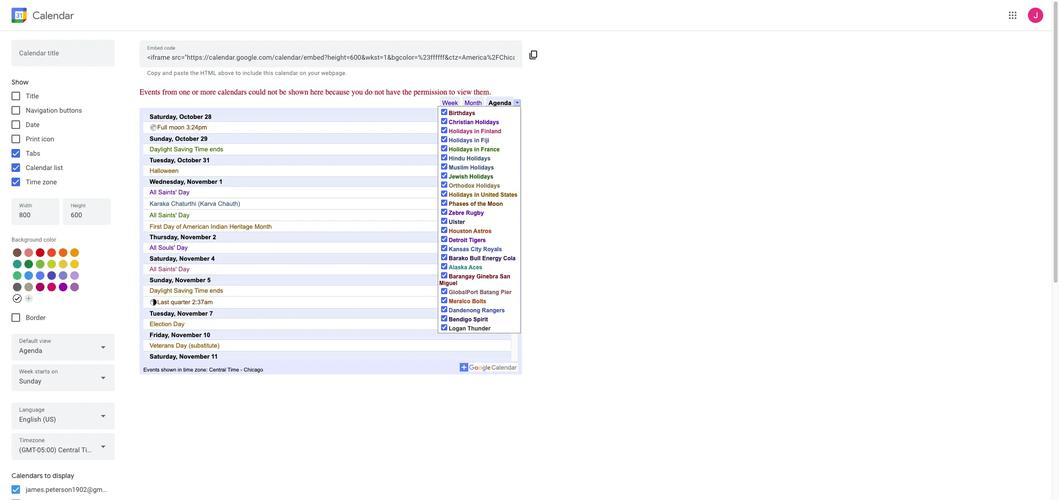 Task type: describe. For each thing, give the bounding box(es) containing it.
amethyst menu item
[[70, 283, 79, 292]]

wisteria menu item
[[70, 272, 79, 280]]

date
[[26, 121, 40, 129]]

border
[[26, 314, 46, 322]]

blueberry menu item
[[47, 272, 56, 280]]

html
[[200, 70, 217, 77]]

copy and paste the html above to include this calendar on your webpage.
[[147, 70, 347, 77]]

paste
[[174, 70, 189, 77]]

above
[[218, 70, 234, 77]]

calendar for calendar list
[[26, 164, 52, 172]]

list
[[54, 164, 63, 172]]

calendar link
[[10, 6, 74, 27]]

cherry blossom menu item
[[47, 283, 56, 292]]

the
[[190, 70, 199, 77]]

on
[[300, 70, 307, 77]]

and
[[162, 70, 172, 77]]

print icon
[[26, 135, 54, 143]]

grape menu item
[[59, 283, 67, 292]]

include
[[243, 70, 262, 77]]

calendar color menu item
[[13, 295, 22, 303]]

calendars to display
[[11, 472, 74, 481]]

show
[[11, 78, 29, 87]]

pistachio menu item
[[36, 260, 44, 269]]

your
[[308, 70, 320, 77]]

tangerine menu item
[[47, 249, 56, 257]]

icon
[[41, 135, 54, 143]]

time zone
[[26, 178, 57, 186]]

banana menu item
[[70, 260, 79, 269]]

navigation
[[26, 107, 58, 114]]

copy
[[147, 70, 161, 77]]

peacock menu item
[[24, 272, 33, 280]]



Task type: vqa. For each thing, say whether or not it's contained in the screenshot.
LAVENDER menu item on the left bottom
yes



Task type: locate. For each thing, give the bounding box(es) containing it.
print
[[26, 135, 40, 143]]

calendar
[[33, 9, 74, 22], [26, 164, 52, 172]]

eucalyptus menu item
[[13, 260, 22, 269]]

title
[[26, 92, 39, 100]]

avocado menu item
[[47, 260, 56, 269]]

james.peterson1902@gmail.com
[[26, 486, 124, 494]]

to left display
[[44, 472, 51, 481]]

background
[[11, 237, 42, 243]]

cobalt menu item
[[36, 272, 44, 280]]

1 vertical spatial calendar
[[26, 164, 52, 172]]

None number field
[[19, 209, 52, 222], [71, 209, 103, 222], [19, 209, 52, 222], [71, 209, 103, 222]]

0 vertical spatial to
[[236, 70, 241, 77]]

color
[[43, 237, 56, 243]]

background color
[[11, 237, 56, 243]]

tomato menu item
[[36, 249, 44, 257]]

graphite menu item
[[13, 283, 22, 292]]

None field
[[11, 334, 115, 361], [11, 365, 115, 392], [11, 403, 115, 430], [11, 434, 115, 461], [11, 334, 115, 361], [11, 365, 115, 392], [11, 403, 115, 430], [11, 434, 115, 461]]

sage menu item
[[13, 272, 22, 280]]

calendar for calendar
[[33, 9, 74, 22]]

navigation buttons
[[26, 107, 82, 114]]

to right above
[[236, 70, 241, 77]]

None text field
[[147, 51, 515, 64]]

to
[[236, 70, 241, 77], [44, 472, 51, 481]]

calendars
[[11, 472, 43, 481]]

pumpkin menu item
[[59, 249, 67, 257]]

this
[[264, 70, 274, 77]]

calendar list
[[26, 164, 63, 172]]

0 vertical spatial calendar
[[33, 9, 74, 22]]

webpage.
[[321, 70, 347, 77]]

display
[[52, 472, 74, 481]]

tabs
[[26, 150, 40, 157]]

radicchio menu item
[[36, 283, 44, 292]]

content_copy button
[[523, 43, 545, 66]]

lavender menu item
[[59, 272, 67, 280]]

calendar
[[275, 70, 298, 77]]

zone
[[43, 178, 57, 186]]

0 horizontal spatial to
[[44, 472, 51, 481]]

content_copy
[[529, 50, 539, 60]]

add custom color menu item
[[24, 295, 33, 303]]

citron menu item
[[59, 260, 67, 269]]

mango menu item
[[70, 249, 79, 257]]

1 vertical spatial to
[[44, 472, 51, 481]]

basil menu item
[[24, 260, 33, 269]]

birch menu item
[[24, 283, 33, 292]]

flamingo menu item
[[24, 249, 33, 257]]

1 horizontal spatial to
[[236, 70, 241, 77]]

time
[[26, 178, 41, 186]]

cocoa menu item
[[13, 249, 22, 257]]

buttons
[[59, 107, 82, 114]]

None text field
[[19, 50, 107, 63]]



